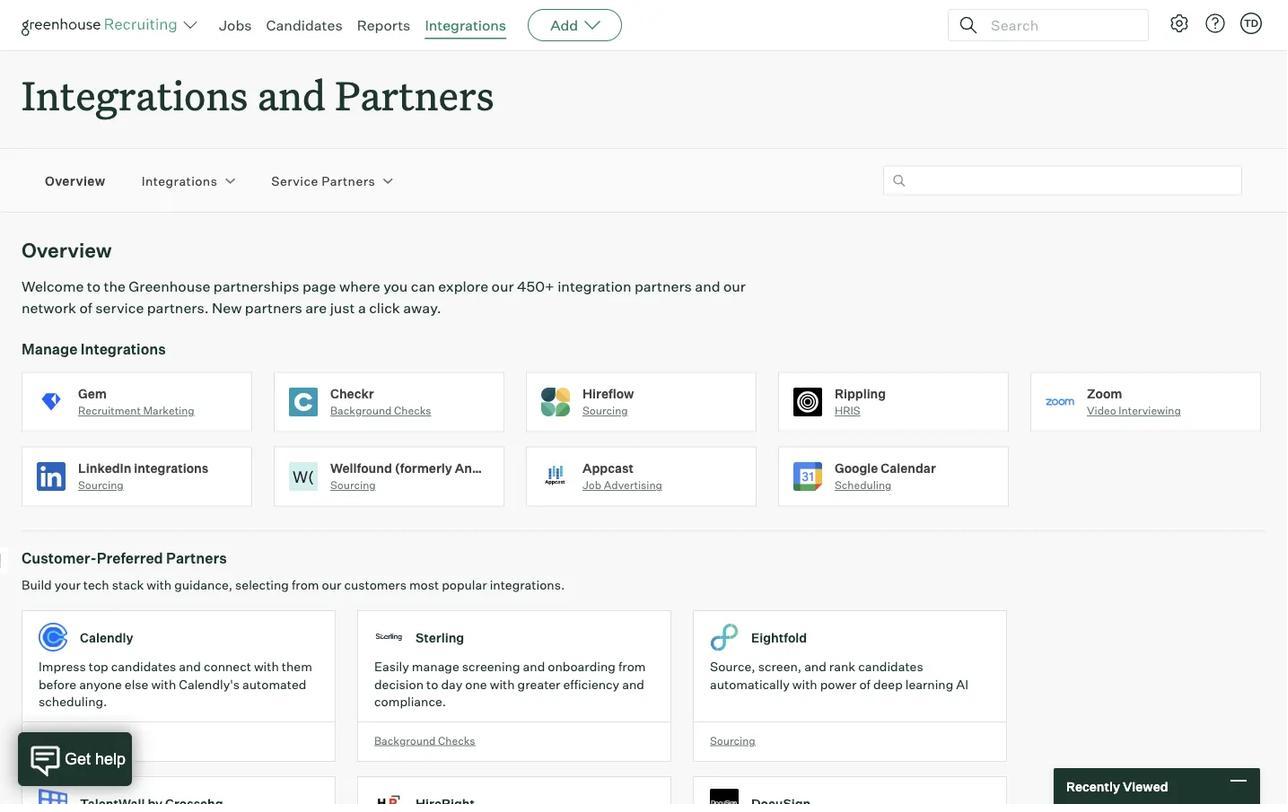 Task type: describe. For each thing, give the bounding box(es) containing it.
candidates link
[[266, 16, 343, 34]]

overview link
[[45, 172, 106, 189]]

jobs link
[[219, 16, 252, 34]]

1 horizontal spatial our
[[492, 278, 514, 296]]

day
[[441, 677, 463, 692]]

configure image
[[1169, 13, 1190, 34]]

onboarding
[[548, 659, 616, 675]]

viewed
[[1123, 779, 1168, 794]]

hireflow
[[583, 386, 634, 401]]

integrations for leftmost integrations link
[[142, 173, 218, 188]]

add button
[[528, 9, 622, 41]]

calendly
[[80, 630, 133, 645]]

power
[[820, 677, 857, 692]]

checks inside checkr background checks
[[394, 404, 431, 418]]

welcome to the greenhouse partnerships page where you can explore our 450+ integration partners and our network of service partners. new partners are just a click away.
[[22, 278, 746, 317]]

td button
[[1237, 9, 1266, 38]]

greater
[[518, 677, 561, 692]]

to inside easily manage screening and onboarding from decision to day one with greater efficiency and compliance.
[[426, 677, 438, 692]]

hireflow sourcing
[[583, 386, 634, 418]]

with right the stack
[[147, 577, 172, 593]]

easily
[[374, 659, 409, 675]]

preferred
[[97, 550, 163, 568]]

automatically
[[710, 677, 790, 692]]

background checks
[[374, 734, 475, 748]]

click
[[369, 299, 400, 317]]

top
[[89, 659, 108, 675]]

candidates inside source, screen, and rank candidates automatically with power of deep learning ai
[[858, 659, 923, 675]]

sourcing inside hireflow sourcing
[[583, 404, 628, 418]]

recruitment
[[78, 404, 141, 418]]

and inside impress top candidates and connect with them before anyone else with calendly's automated scheduling.
[[179, 659, 201, 675]]

efficiency
[[563, 677, 620, 692]]

partners for integrations and partners
[[335, 68, 494, 121]]

where
[[339, 278, 380, 296]]

are
[[305, 299, 327, 317]]

decision
[[374, 677, 424, 692]]

appcast
[[583, 460, 634, 476]]

calendly's
[[179, 677, 240, 692]]

candidates
[[266, 16, 343, 34]]

jobs
[[219, 16, 252, 34]]

wellfound
[[330, 460, 392, 476]]

integrations for integrations and partners
[[22, 68, 248, 121]]

connect
[[204, 659, 251, 675]]

talent)
[[517, 460, 560, 476]]

advertising
[[604, 479, 662, 492]]

gem
[[78, 386, 107, 401]]

1 vertical spatial background
[[374, 734, 436, 748]]

service
[[95, 299, 144, 317]]

before
[[39, 677, 76, 692]]

partners for customer-preferred partners
[[166, 550, 227, 568]]

zoom
[[1087, 386, 1123, 401]]

0 vertical spatial overview
[[45, 173, 106, 188]]

source, screen, and rank candidates automatically with power of deep learning ai
[[710, 659, 969, 692]]

them
[[282, 659, 312, 675]]

add
[[550, 16, 578, 34]]

zoom video interviewing
[[1087, 386, 1181, 418]]

sourcing inside the linkedin integrations sourcing
[[78, 479, 124, 492]]

checkr background checks
[[330, 386, 431, 418]]

(formerly
[[395, 460, 452, 476]]

wellfound (formerly angellist talent) sourcing
[[330, 460, 560, 492]]

background inside checkr background checks
[[330, 404, 392, 418]]

google calendar scheduling
[[835, 460, 936, 492]]

your
[[54, 577, 81, 593]]

0 vertical spatial from
[[292, 577, 319, 593]]

scheduling.
[[39, 694, 107, 710]]

the
[[104, 278, 126, 296]]

0 horizontal spatial partners
[[245, 299, 302, 317]]

scheduling inside google calendar scheduling
[[835, 479, 892, 492]]

easily manage screening and onboarding from decision to day one with greater efficiency and compliance.
[[374, 659, 646, 710]]

page
[[303, 278, 336, 296]]

ai
[[956, 677, 969, 692]]

impress
[[39, 659, 86, 675]]



Task type: locate. For each thing, give the bounding box(es) containing it.
job
[[583, 479, 602, 492]]

1 vertical spatial checks
[[438, 734, 475, 748]]

integrations
[[134, 460, 209, 476]]

with right else
[[151, 677, 176, 692]]

integrations for integrations link to the top
[[425, 16, 506, 34]]

hris
[[835, 404, 861, 418]]

manage integrations
[[22, 340, 166, 358]]

checks down the day
[[438, 734, 475, 748]]

candidates inside impress top candidates and connect with them before anyone else with calendly's automated scheduling.
[[111, 659, 176, 675]]

to left the at the top of the page
[[87, 278, 101, 296]]

from up efficiency
[[618, 659, 646, 675]]

a
[[358, 299, 366, 317]]

manage
[[22, 340, 78, 358]]

0 horizontal spatial checks
[[394, 404, 431, 418]]

reports link
[[357, 16, 411, 34]]

1 candidates from the left
[[111, 659, 176, 675]]

0 horizontal spatial candidates
[[111, 659, 176, 675]]

background down compliance.
[[374, 734, 436, 748]]

service partners
[[271, 173, 375, 188]]

partnerships
[[213, 278, 299, 296]]

sterling
[[416, 630, 464, 645]]

of left service
[[79, 299, 92, 317]]

customers
[[344, 577, 407, 593]]

1 vertical spatial partners
[[322, 173, 375, 188]]

from right selecting
[[292, 577, 319, 593]]

checkr
[[330, 386, 374, 401]]

0 horizontal spatial integrations link
[[142, 172, 218, 189]]

learning
[[906, 677, 954, 692]]

integration
[[558, 278, 632, 296]]

scheduling down scheduling. in the bottom left of the page
[[39, 734, 96, 748]]

greenhouse
[[129, 278, 210, 296]]

sourcing inside wellfound (formerly angellist talent) sourcing
[[330, 479, 376, 492]]

1 horizontal spatial integrations link
[[425, 16, 506, 34]]

build
[[22, 577, 52, 593]]

welcome
[[22, 278, 84, 296]]

with down screen,
[[792, 677, 818, 692]]

from inside easily manage screening and onboarding from decision to day one with greater efficiency and compliance.
[[618, 659, 646, 675]]

2 horizontal spatial our
[[724, 278, 746, 296]]

tech
[[83, 577, 109, 593]]

1 horizontal spatial candidates
[[858, 659, 923, 675]]

greenhouse recruiting image
[[22, 14, 183, 36]]

w(
[[293, 467, 314, 487]]

0 horizontal spatial to
[[87, 278, 101, 296]]

0 vertical spatial partners
[[335, 68, 494, 121]]

0 vertical spatial of
[[79, 299, 92, 317]]

Search text field
[[987, 12, 1132, 38]]

1 horizontal spatial from
[[618, 659, 646, 675]]

most
[[409, 577, 439, 593]]

reports
[[357, 16, 411, 34]]

sourcing down 'automatically'
[[710, 734, 756, 748]]

2 vertical spatial partners
[[166, 550, 227, 568]]

to down manage
[[426, 677, 438, 692]]

video
[[1087, 404, 1117, 418]]

partners
[[635, 278, 692, 296], [245, 299, 302, 317]]

linkedin integrations sourcing
[[78, 460, 209, 492]]

0 horizontal spatial of
[[79, 299, 92, 317]]

background
[[330, 404, 392, 418], [374, 734, 436, 748]]

marketing
[[143, 404, 195, 418]]

sourcing down hireflow
[[583, 404, 628, 418]]

1 vertical spatial overview
[[22, 238, 112, 263]]

sourcing down wellfound
[[330, 479, 376, 492]]

1 horizontal spatial to
[[426, 677, 438, 692]]

service
[[271, 173, 318, 188]]

integrations.
[[490, 577, 565, 593]]

candidates up deep
[[858, 659, 923, 675]]

1 horizontal spatial partners
[[635, 278, 692, 296]]

rippling
[[835, 386, 886, 401]]

0 horizontal spatial from
[[292, 577, 319, 593]]

scheduling down google
[[835, 479, 892, 492]]

integrations and partners
[[22, 68, 494, 121]]

with inside source, screen, and rank candidates automatically with power of deep learning ai
[[792, 677, 818, 692]]

to
[[87, 278, 101, 296], [426, 677, 438, 692]]

with down screening
[[490, 677, 515, 692]]

calendar
[[881, 460, 936, 476]]

of inside welcome to the greenhouse partnerships page where you can explore our 450+ integration partners and our network of service partners. new partners are just a click away.
[[79, 299, 92, 317]]

popular
[[442, 577, 487, 593]]

1 horizontal spatial of
[[859, 677, 871, 692]]

partners down partnerships
[[245, 299, 302, 317]]

450+
[[517, 278, 555, 296]]

rank
[[829, 659, 856, 675]]

away.
[[403, 299, 441, 317]]

candidates up else
[[111, 659, 176, 675]]

service partners link
[[271, 172, 375, 189]]

0 horizontal spatial our
[[322, 577, 341, 593]]

manage
[[412, 659, 459, 675]]

partners.
[[147, 299, 209, 317]]

from
[[292, 577, 319, 593], [618, 659, 646, 675]]

angellist
[[455, 460, 514, 476]]

customer-
[[22, 550, 97, 568]]

of left deep
[[859, 677, 871, 692]]

interviewing
[[1119, 404, 1181, 418]]

partners
[[335, 68, 494, 121], [322, 173, 375, 188], [166, 550, 227, 568]]

gem recruitment marketing
[[78, 386, 195, 418]]

and inside welcome to the greenhouse partnerships page where you can explore our 450+ integration partners and our network of service partners. new partners are just a click away.
[[695, 278, 720, 296]]

linkedin
[[78, 460, 131, 476]]

screening
[[462, 659, 520, 675]]

customer-preferred partners
[[22, 550, 227, 568]]

deep
[[873, 677, 903, 692]]

1 vertical spatial of
[[859, 677, 871, 692]]

appcast job advertising
[[583, 460, 662, 492]]

source,
[[710, 659, 756, 675]]

build your tech stack with guidance, selecting from our customers most popular integrations.
[[22, 577, 565, 593]]

new
[[212, 299, 242, 317]]

2 candidates from the left
[[858, 659, 923, 675]]

anyone
[[79, 677, 122, 692]]

of
[[79, 299, 92, 317], [859, 677, 871, 692]]

1 vertical spatial partners
[[245, 299, 302, 317]]

partners right integration
[[635, 278, 692, 296]]

scheduling
[[835, 479, 892, 492], [39, 734, 96, 748]]

recently
[[1066, 779, 1120, 794]]

partners down reports
[[335, 68, 494, 121]]

to inside welcome to the greenhouse partnerships page where you can explore our 450+ integration partners and our network of service partners. new partners are just a click away.
[[87, 278, 101, 296]]

1 vertical spatial scheduling
[[39, 734, 96, 748]]

partners right service
[[322, 173, 375, 188]]

integrations
[[425, 16, 506, 34], [22, 68, 248, 121], [142, 173, 218, 188], [81, 340, 166, 358]]

0 vertical spatial checks
[[394, 404, 431, 418]]

0 vertical spatial scheduling
[[835, 479, 892, 492]]

0 vertical spatial integrations link
[[425, 16, 506, 34]]

impress top candidates and connect with them before anyone else with calendly's automated scheduling.
[[39, 659, 312, 710]]

0 horizontal spatial scheduling
[[39, 734, 96, 748]]

td button
[[1241, 13, 1262, 34]]

else
[[125, 677, 148, 692]]

0 vertical spatial background
[[330, 404, 392, 418]]

stack
[[112, 577, 144, 593]]

automated
[[242, 677, 306, 692]]

compliance.
[[374, 694, 446, 710]]

0 vertical spatial to
[[87, 278, 101, 296]]

1 horizontal spatial scheduling
[[835, 479, 892, 492]]

1 vertical spatial integrations link
[[142, 172, 218, 189]]

with up automated at the bottom left of page
[[254, 659, 279, 675]]

guidance,
[[174, 577, 233, 593]]

with inside easily manage screening and onboarding from decision to day one with greater efficiency and compliance.
[[490, 677, 515, 692]]

checks up (formerly
[[394, 404, 431, 418]]

sourcing down 'linkedin'
[[78, 479, 124, 492]]

explore
[[438, 278, 488, 296]]

one
[[465, 677, 487, 692]]

1 horizontal spatial checks
[[438, 734, 475, 748]]

partners up guidance,
[[166, 550, 227, 568]]

0 vertical spatial partners
[[635, 278, 692, 296]]

None text field
[[883, 166, 1242, 195]]

1 vertical spatial to
[[426, 677, 438, 692]]

checks
[[394, 404, 431, 418], [438, 734, 475, 748]]

eightfold
[[751, 630, 807, 645]]

recently viewed
[[1066, 779, 1168, 794]]

background down checkr
[[330, 404, 392, 418]]

of inside source, screen, and rank candidates automatically with power of deep learning ai
[[859, 677, 871, 692]]

google
[[835, 460, 878, 476]]

network
[[22, 299, 76, 317]]

1 vertical spatial from
[[618, 659, 646, 675]]

and inside source, screen, and rank candidates automatically with power of deep learning ai
[[804, 659, 827, 675]]

rippling hris
[[835, 386, 886, 418]]



Task type: vqa. For each thing, say whether or not it's contained in the screenshot.
failed
no



